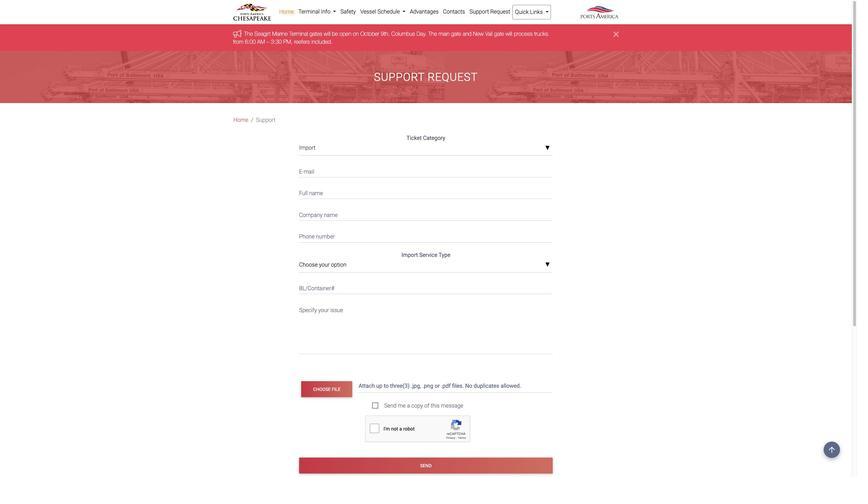 Task type: vqa. For each thing, say whether or not it's contained in the screenshot.
THE OPENED
no



Task type: locate. For each thing, give the bounding box(es) containing it.
1 vertical spatial import
[[402, 252, 418, 259]]

0 horizontal spatial name
[[309, 190, 323, 197]]

0 horizontal spatial the
[[244, 31, 253, 37]]

1 horizontal spatial import
[[402, 252, 418, 259]]

marine
[[272, 31, 288, 37]]

type
[[439, 252, 451, 259]]

the seagirt marine terminal gates will be open on october 9th, columbus day. the main gate and new vail gate will process trucks from 6:00 am – 3:30 pm, reefers included. alert
[[0, 24, 853, 51]]

and
[[463, 31, 472, 37]]

your left option
[[319, 262, 330, 268]]

0 horizontal spatial import
[[299, 145, 316, 151]]

▼ for import
[[546, 146, 550, 151]]

request inside the support request 'link'
[[491, 8, 511, 15]]

1 gate from the left
[[452, 31, 462, 37]]

ticket
[[407, 135, 422, 142]]

0 horizontal spatial gate
[[452, 31, 462, 37]]

choose file
[[313, 387, 341, 392]]

0 vertical spatial ▼
[[546, 146, 550, 151]]

support inside 'link'
[[470, 8, 489, 15]]

vessel schedule link
[[358, 5, 408, 19]]

BL/Container# text field
[[299, 281, 553, 295]]

be
[[332, 31, 338, 37]]

0 horizontal spatial will
[[324, 31, 331, 37]]

contacts link
[[441, 5, 468, 19]]

advantages
[[410, 8, 439, 15]]

▼
[[546, 146, 550, 151], [546, 263, 550, 268]]

2 will from the left
[[506, 31, 513, 37]]

import
[[299, 145, 316, 151], [402, 252, 418, 259]]

1 horizontal spatial support
[[374, 71, 425, 84]]

from
[[233, 39, 244, 45]]

terminal info link
[[296, 5, 339, 19]]

specify
[[299, 307, 317, 314]]

safety
[[341, 8, 356, 15]]

2 ▼ from the top
[[546, 263, 550, 268]]

request
[[491, 8, 511, 15], [428, 71, 478, 84]]

9th,
[[381, 31, 390, 37]]

choose left file
[[313, 387, 331, 392]]

name
[[309, 190, 323, 197], [324, 212, 338, 219]]

import up e-mail
[[299, 145, 316, 151]]

0 vertical spatial home link
[[277, 5, 296, 19]]

category
[[423, 135, 446, 142]]

file
[[332, 387, 341, 392]]

0 vertical spatial support request
[[470, 8, 511, 15]]

1 vertical spatial support
[[374, 71, 425, 84]]

send
[[385, 403, 397, 410]]

0 horizontal spatial home link
[[234, 116, 249, 125]]

main
[[439, 31, 450, 37]]

1 horizontal spatial the
[[429, 31, 437, 37]]

0 horizontal spatial request
[[428, 71, 478, 84]]

ticket category
[[407, 135, 446, 142]]

advantages link
[[408, 5, 441, 19]]

home link
[[277, 5, 296, 19], [234, 116, 249, 125]]

1 horizontal spatial name
[[324, 212, 338, 219]]

vessel schedule
[[361, 8, 402, 15]]

1 horizontal spatial request
[[491, 8, 511, 15]]

0 vertical spatial your
[[319, 262, 330, 268]]

support request
[[470, 8, 511, 15], [374, 71, 478, 84]]

bl/container#
[[299, 285, 335, 292]]

process
[[514, 31, 533, 37]]

the right day. on the left
[[429, 31, 437, 37]]

0 horizontal spatial home
[[234, 117, 249, 124]]

home for the bottommost home link
[[234, 117, 249, 124]]

1 vertical spatial your
[[319, 307, 329, 314]]

2 horizontal spatial support
[[470, 8, 489, 15]]

1 vertical spatial ▼
[[546, 263, 550, 268]]

0 vertical spatial choose
[[299, 262, 318, 268]]

your for choose
[[319, 262, 330, 268]]

gate right vail at right top
[[495, 31, 505, 37]]

a
[[407, 403, 410, 410]]

name right company
[[324, 212, 338, 219]]

import left service
[[402, 252, 418, 259]]

phone number
[[299, 234, 335, 240]]

issue
[[331, 307, 343, 314]]

terminal left info
[[299, 8, 320, 15]]

0 horizontal spatial support
[[256, 117, 276, 124]]

1 the from the left
[[244, 31, 253, 37]]

the up 6:00
[[244, 31, 253, 37]]

support
[[470, 8, 489, 15], [374, 71, 425, 84], [256, 117, 276, 124]]

terminal
[[299, 8, 320, 15], [290, 31, 308, 37]]

1 horizontal spatial home
[[279, 8, 294, 15]]

will left be
[[324, 31, 331, 37]]

1 vertical spatial name
[[324, 212, 338, 219]]

1 ▼ from the top
[[546, 146, 550, 151]]

support request link
[[468, 5, 513, 19]]

terminal info
[[299, 8, 332, 15]]

quick links link
[[513, 5, 551, 19]]

terminal up reefers
[[290, 31, 308, 37]]

0 vertical spatial home
[[279, 8, 294, 15]]

me
[[398, 403, 406, 410]]

3:30
[[271, 39, 282, 45]]

your for specify
[[319, 307, 329, 314]]

schedule
[[378, 8, 400, 15]]

the
[[244, 31, 253, 37], [429, 31, 437, 37]]

1 horizontal spatial gate
[[495, 31, 505, 37]]

trucks
[[535, 31, 549, 37]]

0 vertical spatial import
[[299, 145, 316, 151]]

message
[[441, 403, 464, 410]]

0 vertical spatial request
[[491, 8, 511, 15]]

1 vertical spatial request
[[428, 71, 478, 84]]

1 horizontal spatial will
[[506, 31, 513, 37]]

your left "issue" at the bottom left
[[319, 307, 329, 314]]

will
[[324, 31, 331, 37], [506, 31, 513, 37]]

gate left and
[[452, 31, 462, 37]]

will left process
[[506, 31, 513, 37]]

6:00
[[245, 39, 256, 45]]

home
[[279, 8, 294, 15], [234, 117, 249, 124]]

▼ for choose your option
[[546, 263, 550, 268]]

1 vertical spatial choose
[[313, 387, 331, 392]]

close image
[[614, 30, 619, 38]]

the seagirt marine terminal gates will be open on october 9th, columbus day. the main gate and new vail gate will process trucks from 6:00 am – 3:30 pm, reefers included.
[[233, 31, 549, 45]]

gate
[[452, 31, 462, 37], [495, 31, 505, 37]]

1 will from the left
[[324, 31, 331, 37]]

gates
[[310, 31, 323, 37]]

Phone number text field
[[299, 229, 553, 243]]

choose up bl/container#
[[299, 262, 318, 268]]

1 vertical spatial home
[[234, 117, 249, 124]]

vail
[[486, 31, 493, 37]]

0 vertical spatial name
[[309, 190, 323, 197]]

your
[[319, 262, 330, 268], [319, 307, 329, 314]]

–
[[267, 39, 270, 45]]

0 vertical spatial support
[[470, 8, 489, 15]]

1 vertical spatial support request
[[374, 71, 478, 84]]

name right full
[[309, 190, 323, 197]]

number
[[316, 234, 335, 240]]

full
[[299, 190, 308, 197]]

send button
[[299, 458, 553, 474]]

choose
[[299, 262, 318, 268], [313, 387, 331, 392]]

send me a copy of this message
[[385, 403, 464, 410]]

1 vertical spatial terminal
[[290, 31, 308, 37]]

choose for choose file
[[313, 387, 331, 392]]



Task type: describe. For each thing, give the bounding box(es) containing it.
option
[[331, 262, 347, 268]]

day.
[[417, 31, 427, 37]]

1 horizontal spatial home link
[[277, 5, 296, 19]]

open
[[340, 31, 352, 37]]

company
[[299, 212, 323, 219]]

specify your issue
[[299, 307, 343, 314]]

E-mail email field
[[299, 164, 553, 178]]

contacts
[[443, 8, 466, 15]]

Attach up to three(3) .jpg, .png or .pdf files. No duplicates allowed. text field
[[358, 380, 555, 393]]

import for import
[[299, 145, 316, 151]]

go to top image
[[824, 442, 841, 459]]

name for full name
[[309, 190, 323, 197]]

1 vertical spatial home link
[[234, 116, 249, 125]]

quick
[[516, 9, 529, 15]]

Full name text field
[[299, 186, 553, 199]]

send
[[421, 464, 432, 469]]

am
[[257, 39, 265, 45]]

safety link
[[339, 5, 358, 19]]

bullhorn image
[[233, 30, 244, 37]]

october
[[361, 31, 380, 37]]

2 vertical spatial support
[[256, 117, 276, 124]]

e-
[[299, 169, 304, 175]]

info
[[321, 8, 331, 15]]

import for import service type
[[402, 252, 418, 259]]

full name
[[299, 190, 323, 197]]

columbus
[[392, 31, 415, 37]]

of
[[425, 403, 430, 410]]

mail
[[304, 169, 315, 175]]

links
[[531, 9, 543, 15]]

the seagirt marine terminal gates will be open on october 9th, columbus day. the main gate and new vail gate will process trucks from 6:00 am – 3:30 pm, reefers included. link
[[233, 31, 549, 45]]

2 gate from the left
[[495, 31, 505, 37]]

support request inside 'link'
[[470, 8, 511, 15]]

name for company name
[[324, 212, 338, 219]]

on
[[353, 31, 359, 37]]

choose your option
[[299, 262, 347, 268]]

quick links
[[516, 9, 545, 15]]

vessel
[[361, 8, 377, 15]]

2 the from the left
[[429, 31, 437, 37]]

this
[[431, 403, 440, 410]]

0 vertical spatial terminal
[[299, 8, 320, 15]]

phone
[[299, 234, 315, 240]]

service
[[420, 252, 438, 259]]

Company name text field
[[299, 208, 553, 221]]

copy
[[412, 403, 423, 410]]

import service type
[[402, 252, 451, 259]]

home for home link to the right
[[279, 8, 294, 15]]

reefers
[[294, 39, 310, 45]]

new
[[473, 31, 484, 37]]

terminal inside "the seagirt marine terminal gates will be open on october 9th, columbus day. the main gate and new vail gate will process trucks from 6:00 am – 3:30 pm, reefers included."
[[290, 31, 308, 37]]

e-mail
[[299, 169, 315, 175]]

choose for choose your option
[[299, 262, 318, 268]]

company name
[[299, 212, 338, 219]]

seagirt
[[255, 31, 271, 37]]

pm,
[[284, 39, 293, 45]]

included.
[[312, 39, 333, 45]]

Specify your issue text field
[[299, 303, 553, 355]]



